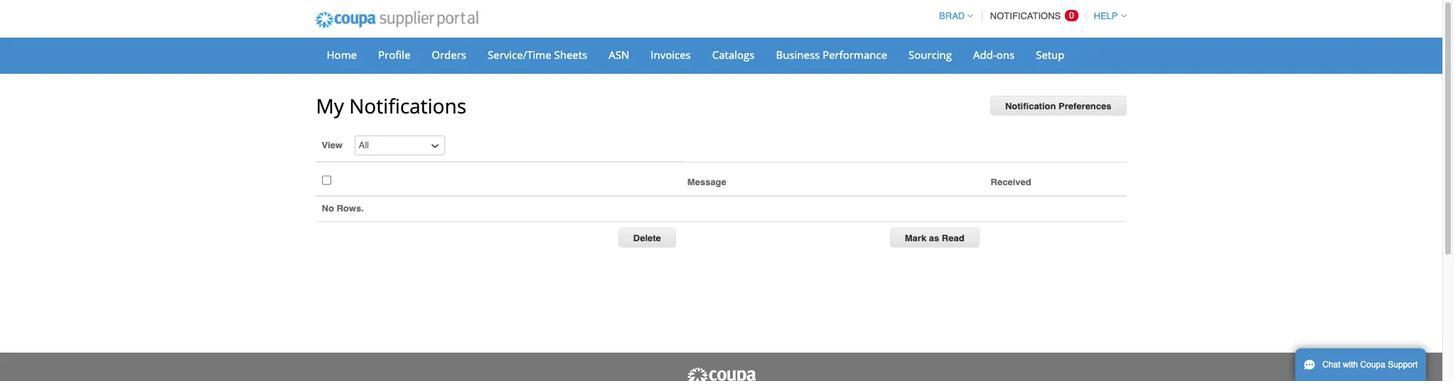 Task type: vqa. For each thing, say whether or not it's contained in the screenshot.
"Notifications" inside Notifications link
yes



Task type: describe. For each thing, give the bounding box(es) containing it.
orders
[[432, 48, 467, 62]]

no rows.
[[322, 203, 364, 214]]

mark as read button
[[890, 228, 980, 248]]

notifications link
[[985, 2, 1082, 30]]

1 horizontal spatial coupa supplier portal image
[[686, 368, 757, 382]]

mark
[[905, 233, 927, 244]]

sourcing link
[[900, 44, 962, 65]]

navigation containing brad
[[933, 2, 1127, 30]]

setup
[[1036, 48, 1065, 62]]

chat with coupa support button
[[1296, 349, 1427, 382]]

no
[[322, 203, 334, 214]]

performance
[[823, 48, 888, 62]]

service/time sheets
[[488, 48, 588, 62]]

coupa
[[1361, 361, 1386, 371]]

business performance link
[[767, 44, 897, 65]]

asn
[[609, 48, 630, 62]]

notification preferences
[[1006, 101, 1112, 112]]

add-
[[974, 48, 997, 62]]

home
[[327, 48, 357, 62]]

invoices link
[[642, 44, 700, 65]]

preferences
[[1059, 101, 1112, 112]]

chat
[[1323, 361, 1341, 371]]

orders link
[[423, 44, 476, 65]]

support
[[1389, 361, 1419, 371]]

message
[[688, 177, 727, 188]]

mark as read
[[905, 233, 965, 244]]

my
[[316, 92, 344, 119]]

brad
[[940, 11, 965, 21]]

delete button
[[619, 228, 676, 248]]

notification
[[1006, 101, 1057, 112]]

service/time sheets link
[[479, 44, 597, 65]]



Task type: locate. For each thing, give the bounding box(es) containing it.
add-ons
[[974, 48, 1015, 62]]

0 horizontal spatial coupa supplier portal image
[[305, 2, 489, 38]]

notifications down profile
[[349, 92, 467, 119]]

delete
[[634, 233, 661, 244]]

profile
[[378, 48, 411, 62]]

0 vertical spatial coupa supplier portal image
[[305, 2, 489, 38]]

ons
[[997, 48, 1015, 62]]

1 horizontal spatial notifications
[[991, 11, 1064, 21]]

asn link
[[600, 44, 639, 65]]

service/time
[[488, 48, 552, 62]]

home link
[[318, 44, 366, 65]]

0 vertical spatial notifications
[[991, 11, 1064, 21]]

catalogs
[[713, 48, 755, 62]]

setup link
[[1027, 44, 1074, 65]]

sheets
[[554, 48, 588, 62]]

add-ons link
[[965, 44, 1024, 65]]

0 horizontal spatial notifications
[[349, 92, 467, 119]]

rows.
[[337, 203, 364, 214]]

with
[[1344, 361, 1359, 371]]

catalogs link
[[703, 44, 764, 65]]

brad link
[[933, 11, 974, 21]]

sourcing
[[909, 48, 952, 62]]

notifications up ons
[[991, 11, 1064, 21]]

my notifications
[[316, 92, 467, 119]]

received
[[991, 177, 1032, 188]]

notifications
[[991, 11, 1064, 21], [349, 92, 467, 119]]

notification preferences link
[[991, 96, 1127, 116]]

None checkbox
[[322, 171, 331, 190]]

as
[[929, 233, 940, 244]]

profile link
[[369, 44, 420, 65]]

view
[[322, 140, 343, 151]]

navigation
[[933, 2, 1127, 30]]

1 vertical spatial notifications
[[349, 92, 467, 119]]

read
[[942, 233, 965, 244]]

1 vertical spatial coupa supplier portal image
[[686, 368, 757, 382]]

coupa supplier portal image
[[305, 2, 489, 38], [686, 368, 757, 382]]

invoices
[[651, 48, 691, 62]]

chat with coupa support
[[1323, 361, 1419, 371]]

business
[[776, 48, 820, 62]]

business performance
[[776, 48, 888, 62]]



